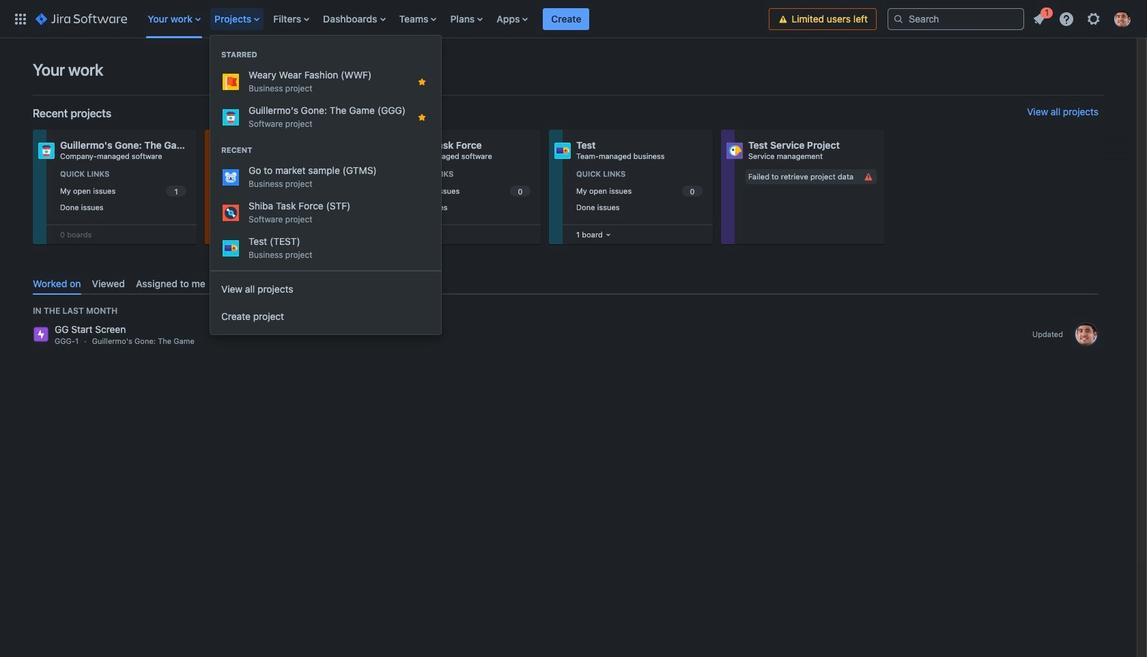 Task type: vqa. For each thing, say whether or not it's contained in the screenshot.
the right 7 link
no



Task type: locate. For each thing, give the bounding box(es) containing it.
star weary wear fashion (wwf) image
[[417, 77, 428, 87]]

jira software image
[[36, 11, 127, 27], [36, 11, 127, 27]]

tab list
[[27, 273, 1105, 295]]

heading
[[210, 49, 441, 60], [210, 145, 441, 156]]

2 heading from the top
[[210, 145, 441, 156]]

list
[[141, 0, 770, 38], [1028, 5, 1140, 31]]

1 vertical spatial heading
[[210, 145, 441, 156]]

group
[[210, 36, 441, 271]]

1 heading from the top
[[210, 49, 441, 60]]

None search field
[[888, 8, 1025, 30]]

board image
[[603, 230, 614, 241]]

2 horizontal spatial list item
[[1028, 5, 1054, 30]]

list item
[[210, 0, 265, 38], [543, 0, 590, 38], [1028, 5, 1054, 30]]

0 vertical spatial heading
[[210, 49, 441, 60]]

banner
[[0, 0, 1148, 38]]

0 horizontal spatial list item
[[210, 0, 265, 38]]



Task type: describe. For each thing, give the bounding box(es) containing it.
1 horizontal spatial list
[[1028, 5, 1140, 31]]

your profile and settings image
[[1115, 11, 1131, 27]]

1 horizontal spatial list item
[[543, 0, 590, 38]]

Search field
[[888, 8, 1025, 30]]

0 horizontal spatial list
[[141, 0, 770, 38]]

search image
[[894, 13, 905, 24]]

settings image
[[1086, 11, 1103, 27]]

primary element
[[8, 0, 770, 38]]

notifications image
[[1032, 11, 1048, 27]]

help image
[[1059, 11, 1075, 27]]

star guillermo's gone: the game (ggg) image
[[417, 112, 428, 123]]

appswitcher icon image
[[12, 11, 29, 27]]



